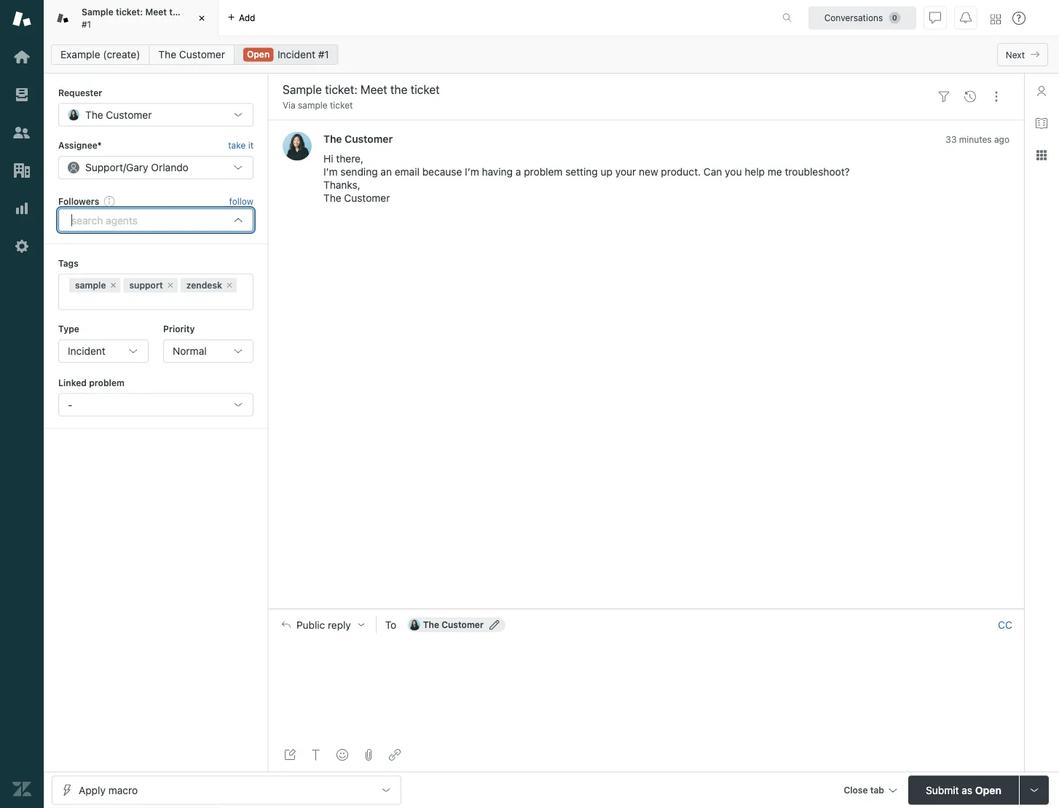Task type: locate. For each thing, give the bounding box(es) containing it.
problem inside hi there, i'm sending an email because i'm having a problem setting up your new product. can you help me troubleshoot? thanks, the customer
[[524, 166, 563, 178]]

the inside hi there, i'm sending an email because i'm having a problem setting up your new product. can you help me troubleshoot? thanks, the customer
[[324, 192, 342, 204]]

remove image for sample
[[109, 281, 118, 290]]

remove image for zendesk
[[225, 281, 234, 290]]

customer up / at top left
[[106, 109, 152, 121]]

#1
[[82, 19, 91, 29], [318, 48, 329, 61]]

your
[[616, 166, 637, 178]]

0 horizontal spatial sample
[[75, 280, 106, 291]]

the down sample ticket: meet the ticket #1
[[159, 48, 176, 61]]

support
[[85, 161, 123, 173]]

0 vertical spatial incident
[[278, 48, 316, 61]]

ticket right via
[[330, 100, 353, 110]]

1 horizontal spatial remove image
[[225, 281, 234, 290]]

0 horizontal spatial the customer link
[[149, 44, 235, 65]]

next
[[1007, 50, 1026, 60]]

1 horizontal spatial #1
[[318, 48, 329, 61]]

the down thanks, on the left top of page
[[324, 192, 342, 204]]

0 horizontal spatial ticket
[[186, 7, 210, 17]]

there,
[[336, 153, 364, 165]]

tags
[[58, 258, 79, 268]]

0 horizontal spatial #1
[[82, 19, 91, 29]]

0 horizontal spatial open
[[247, 49, 270, 59]]

cc button
[[999, 618, 1013, 632]]

incident up via
[[278, 48, 316, 61]]

incident inside incident popup button
[[68, 345, 106, 357]]

get started image
[[12, 47, 31, 66]]

1 horizontal spatial open
[[976, 784, 1002, 796]]

hi
[[324, 153, 334, 165]]

problem right "a"
[[524, 166, 563, 178]]

cc
[[999, 619, 1013, 631]]

sending
[[341, 166, 378, 178]]

troubleshoot?
[[785, 166, 851, 178]]

tab
[[44, 0, 219, 36]]

setting
[[566, 166, 598, 178]]

apply macro
[[79, 784, 138, 796]]

minutes
[[960, 134, 993, 144]]

0 vertical spatial problem
[[524, 166, 563, 178]]

incident inside secondary element
[[278, 48, 316, 61]]

i'm left having
[[465, 166, 480, 178]]

/
[[123, 161, 126, 173]]

sample down 'tags'
[[75, 280, 106, 291]]

#1 up via sample ticket
[[318, 48, 329, 61]]

0 horizontal spatial i'm
[[324, 166, 338, 178]]

the customer down requester
[[85, 109, 152, 121]]

apps image
[[1037, 149, 1048, 161]]

button displays agent's chat status as invisible. image
[[930, 12, 942, 24]]

problem down incident popup button
[[89, 378, 125, 388]]

hide composer image
[[641, 603, 652, 615]]

1 horizontal spatial incident
[[278, 48, 316, 61]]

1 vertical spatial the customer link
[[324, 133, 393, 145]]

remove image
[[166, 281, 175, 290]]

sample right via
[[298, 100, 328, 110]]

zendesk support image
[[12, 9, 31, 28]]

ticket
[[186, 7, 210, 17], [330, 100, 353, 110]]

displays possible ticket submission types image
[[1029, 785, 1041, 796]]

open down add
[[247, 49, 270, 59]]

2 i'm from the left
[[465, 166, 480, 178]]

1 horizontal spatial i'm
[[465, 166, 480, 178]]

example (create) button
[[51, 44, 150, 65]]

example (create)
[[61, 48, 140, 61]]

1 vertical spatial ticket
[[330, 100, 353, 110]]

1 horizontal spatial the customer link
[[324, 133, 393, 145]]

sample
[[82, 7, 114, 17]]

customer inside hi there, i'm sending an email because i'm having a problem setting up your new product. can you help me troubleshoot? thanks, the customer
[[344, 192, 390, 204]]

secondary element
[[44, 40, 1060, 69]]

incident down type
[[68, 345, 106, 357]]

insert emojis image
[[337, 749, 348, 761]]

follow button
[[229, 195, 254, 208]]

the customer link down the close image
[[149, 44, 235, 65]]

zendesk image
[[12, 780, 31, 799]]

an
[[381, 166, 392, 178]]

1 horizontal spatial ticket
[[330, 100, 353, 110]]

the customer link
[[149, 44, 235, 65], [324, 133, 393, 145]]

the down requester
[[85, 109, 103, 121]]

the customer link up the there,
[[324, 133, 393, 145]]

public
[[297, 619, 325, 631]]

admin image
[[12, 237, 31, 256]]

the customer down the close image
[[159, 48, 225, 61]]

priority
[[163, 324, 195, 334]]

remove image left support
[[109, 281, 118, 290]]

1 horizontal spatial problem
[[524, 166, 563, 178]]

1 horizontal spatial sample
[[298, 100, 328, 110]]

the customer
[[159, 48, 225, 61], [85, 109, 152, 121], [324, 133, 393, 145], [423, 620, 484, 630]]

thanks,
[[324, 179, 361, 191]]

notifications image
[[961, 12, 972, 24]]

incident button
[[58, 340, 149, 363]]

the
[[159, 48, 176, 61], [85, 109, 103, 121], [324, 133, 342, 145], [324, 192, 342, 204], [423, 620, 440, 630]]

remove image
[[109, 281, 118, 290], [225, 281, 234, 290]]

info on adding followers image
[[104, 195, 115, 207]]

Followers field
[[69, 213, 222, 228]]

customers image
[[12, 123, 31, 142]]

tabs tab list
[[44, 0, 768, 36]]

add link (cmd k) image
[[389, 749, 401, 761]]

support / gary orlando
[[85, 161, 189, 173]]

customer down the close image
[[179, 48, 225, 61]]

avatar image
[[283, 132, 312, 161]]

0 vertical spatial ticket
[[186, 7, 210, 17]]

reporting image
[[12, 199, 31, 218]]

edit user image
[[490, 620, 500, 630]]

#1 down sample
[[82, 19, 91, 29]]

sample
[[298, 100, 328, 110], [75, 280, 106, 291]]

#1 inside secondary element
[[318, 48, 329, 61]]

followers
[[58, 196, 99, 206]]

assignee* element
[[58, 156, 254, 179]]

incident #1
[[278, 48, 329, 61]]

the inside secondary element
[[159, 48, 176, 61]]

1 vertical spatial problem
[[89, 378, 125, 388]]

0 vertical spatial open
[[247, 49, 270, 59]]

the customer inside secondary element
[[159, 48, 225, 61]]

1 vertical spatial #1
[[318, 48, 329, 61]]

problem
[[524, 166, 563, 178], [89, 378, 125, 388]]

0 horizontal spatial incident
[[68, 345, 106, 357]]

customer down sending
[[344, 192, 390, 204]]

via sample ticket
[[283, 100, 353, 110]]

normal button
[[163, 340, 254, 363]]

ticket right the
[[186, 7, 210, 17]]

2 remove image from the left
[[225, 281, 234, 290]]

tab
[[871, 786, 885, 796]]

(create)
[[103, 48, 140, 61]]

open
[[247, 49, 270, 59], [976, 784, 1002, 796]]

product.
[[662, 166, 701, 178]]

customer
[[179, 48, 225, 61], [106, 109, 152, 121], [345, 133, 393, 145], [344, 192, 390, 204], [442, 620, 484, 630]]

i'm down 'hi'
[[324, 166, 338, 178]]

i'm
[[324, 166, 338, 178], [465, 166, 480, 178]]

hi there, i'm sending an email because i'm having a problem setting up your new product. can you help me troubleshoot? thanks, the customer
[[324, 153, 851, 204]]

conversations
[[825, 13, 884, 23]]

zendesk
[[186, 280, 222, 291]]

1 remove image from the left
[[109, 281, 118, 290]]

1 vertical spatial open
[[976, 784, 1002, 796]]

open right as
[[976, 784, 1002, 796]]

0 vertical spatial the customer link
[[149, 44, 235, 65]]

views image
[[12, 85, 31, 104]]

0 horizontal spatial remove image
[[109, 281, 118, 290]]

0 vertical spatial #1
[[82, 19, 91, 29]]

take it button
[[228, 138, 254, 153]]

customer left edit user icon
[[442, 620, 484, 630]]

apply
[[79, 784, 106, 796]]

1 vertical spatial incident
[[68, 345, 106, 357]]

incident
[[278, 48, 316, 61], [68, 345, 106, 357]]

remove image right zendesk
[[225, 281, 234, 290]]

the customer up the there,
[[324, 133, 393, 145]]

assignee*
[[58, 140, 102, 150]]

zendesk products image
[[991, 14, 1002, 24]]



Task type: describe. For each thing, give the bounding box(es) containing it.
main element
[[0, 0, 44, 808]]

having
[[482, 166, 513, 178]]

customer@example.com image
[[409, 619, 420, 631]]

filter image
[[939, 91, 951, 103]]

close tab button
[[838, 776, 903, 807]]

33 minutes ago
[[947, 134, 1010, 144]]

the customer link inside secondary element
[[149, 44, 235, 65]]

1 i'm from the left
[[324, 166, 338, 178]]

up
[[601, 166, 613, 178]]

add attachment image
[[363, 749, 375, 761]]

linked problem element
[[58, 393, 254, 417]]

it
[[248, 140, 254, 150]]

33
[[947, 134, 957, 144]]

Subject field
[[280, 81, 929, 98]]

as
[[963, 784, 973, 796]]

gary
[[126, 161, 148, 173]]

the
[[169, 7, 183, 17]]

me
[[768, 166, 783, 178]]

customer context image
[[1037, 85, 1048, 97]]

33 minutes ago text field
[[947, 134, 1010, 144]]

-
[[68, 399, 73, 411]]

the customer right customer@example.com 'image'
[[423, 620, 484, 630]]

add button
[[219, 0, 264, 36]]

the right customer@example.com 'image'
[[423, 620, 440, 630]]

sample ticket: meet the ticket #1
[[82, 7, 210, 29]]

the inside requester element
[[85, 109, 103, 121]]

0 vertical spatial sample
[[298, 100, 328, 110]]

take it
[[228, 140, 254, 150]]

tab containing sample ticket: meet the ticket
[[44, 0, 219, 36]]

linked
[[58, 378, 87, 388]]

public reply button
[[269, 610, 376, 640]]

customer inside secondary element
[[179, 48, 225, 61]]

public reply
[[297, 619, 351, 631]]

next button
[[998, 43, 1049, 66]]

customer inside requester element
[[106, 109, 152, 121]]

ticket inside sample ticket: meet the ticket #1
[[186, 7, 210, 17]]

you
[[726, 166, 743, 178]]

orlando
[[151, 161, 189, 173]]

take
[[228, 140, 246, 150]]

0 horizontal spatial problem
[[89, 378, 125, 388]]

the customer inside requester element
[[85, 109, 152, 121]]

ago
[[995, 134, 1010, 144]]

because
[[423, 166, 462, 178]]

submit as open
[[927, 784, 1002, 796]]

add
[[239, 13, 255, 23]]

draft mode image
[[284, 749, 296, 761]]

followers element
[[58, 209, 254, 232]]

format text image
[[311, 749, 322, 761]]

customer up the there,
[[345, 133, 393, 145]]

submit
[[927, 784, 960, 796]]

can
[[704, 166, 723, 178]]

incident for incident
[[68, 345, 106, 357]]

macro
[[108, 784, 138, 796]]

knowledge image
[[1037, 117, 1048, 129]]

reply
[[328, 619, 351, 631]]

open inside secondary element
[[247, 49, 270, 59]]

linked problem
[[58, 378, 125, 388]]

close tab
[[844, 786, 885, 796]]

type
[[58, 324, 79, 334]]

1 vertical spatial sample
[[75, 280, 106, 291]]

follow
[[229, 196, 254, 206]]

email
[[395, 166, 420, 178]]

events image
[[965, 91, 977, 103]]

help
[[745, 166, 765, 178]]

conversations button
[[809, 6, 917, 30]]

organizations image
[[12, 161, 31, 180]]

ticket actions image
[[991, 91, 1003, 103]]

get help image
[[1013, 12, 1026, 25]]

new
[[639, 166, 659, 178]]

example
[[61, 48, 100, 61]]

to
[[385, 619, 397, 631]]

close image
[[195, 11, 209, 26]]

a
[[516, 166, 522, 178]]

the up 'hi'
[[324, 133, 342, 145]]

normal
[[173, 345, 207, 357]]

requester element
[[58, 103, 254, 126]]

ticket:
[[116, 7, 143, 17]]

requester
[[58, 87, 102, 98]]

meet
[[145, 7, 167, 17]]

#1 inside sample ticket: meet the ticket #1
[[82, 19, 91, 29]]

via
[[283, 100, 296, 110]]

support
[[129, 280, 163, 291]]

close
[[844, 786, 869, 796]]

incident for incident #1
[[278, 48, 316, 61]]



Task type: vqa. For each thing, say whether or not it's contained in the screenshot.
'Targets' element in Targets link's Targets
no



